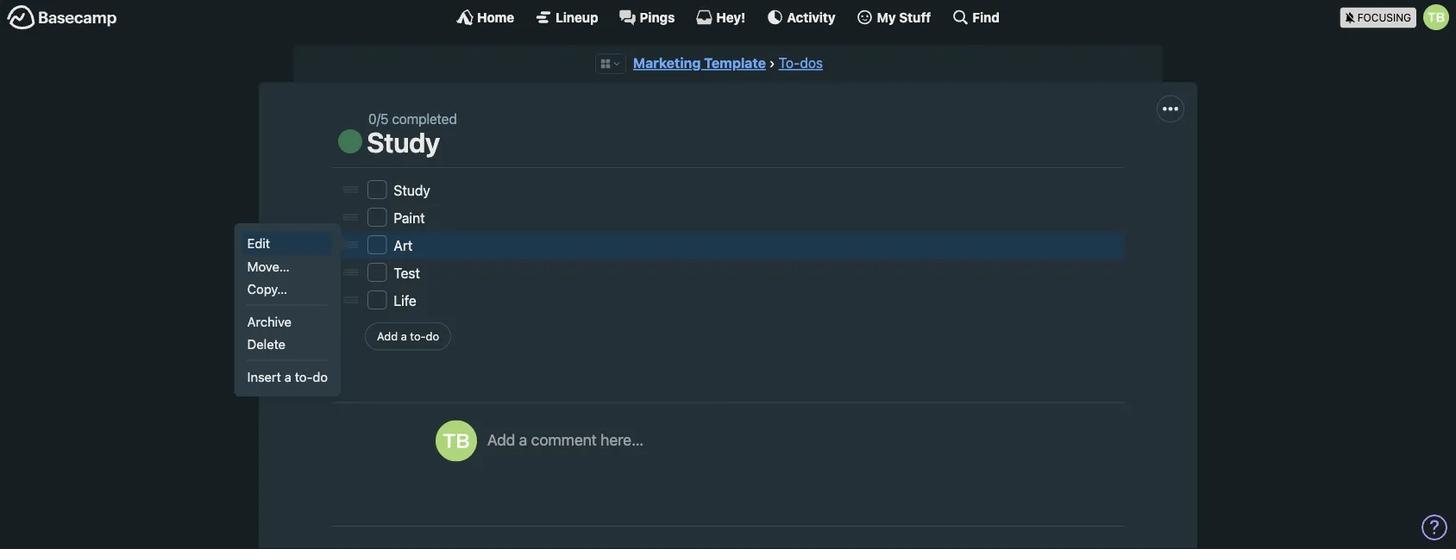 Task type: vqa. For each thing, say whether or not it's contained in the screenshot.
the Hey!
yes



Task type: describe. For each thing, give the bounding box(es) containing it.
activity
[[787, 9, 836, 25]]

art link
[[394, 237, 413, 254]]

0/5 completed
[[368, 110, 457, 127]]

paint link
[[394, 210, 425, 226]]

insert
[[247, 369, 281, 384]]

to-dos link
[[779, 55, 823, 71]]

insert a to-do link
[[243, 365, 332, 388]]

dos
[[800, 55, 823, 71]]

completed
[[392, 110, 457, 127]]

to- for add
[[410, 330, 426, 343]]

main element
[[0, 0, 1456, 34]]

1 vertical spatial study link
[[394, 182, 430, 199]]

add for add a to-do
[[377, 330, 398, 343]]

focusing
[[1358, 12, 1411, 24]]

add a comment here…
[[487, 430, 644, 449]]

edit link
[[243, 232, 332, 255]]

marketing
[[633, 55, 701, 71]]

copy…
[[247, 281, 287, 297]]

archive
[[247, 314, 292, 329]]

life link
[[394, 293, 416, 309]]

move… link
[[243, 255, 332, 278]]

life
[[394, 293, 416, 309]]

tim burton image inside focusing "popup button"
[[1423, 4, 1449, 30]]

test
[[394, 265, 420, 281]]

lineup
[[556, 9, 598, 25]]

a for insert a to-do
[[284, 369, 291, 384]]

archive delete
[[247, 314, 292, 352]]

focusing button
[[1340, 0, 1456, 34]]

add a comment here… button
[[487, 420, 1107, 498]]

move…
[[247, 259, 290, 274]]

0 vertical spatial study
[[367, 125, 440, 158]]

› to-dos
[[769, 55, 823, 71]]

add for add a comment here…
[[487, 430, 515, 449]]

a for add a to-do
[[401, 330, 407, 343]]

art
[[394, 237, 413, 254]]

test link
[[394, 265, 420, 281]]

do for insert a to-do
[[313, 369, 328, 384]]

paint
[[394, 210, 425, 226]]

pings button
[[619, 9, 675, 26]]

stuff
[[899, 9, 931, 25]]



Task type: locate. For each thing, give the bounding box(es) containing it.
pings
[[640, 9, 675, 25]]

my stuff
[[877, 9, 931, 25]]

0/5
[[368, 110, 388, 127]]

to- for insert
[[295, 369, 313, 384]]

edit
[[247, 236, 270, 251]]

0 vertical spatial tim burton image
[[1423, 4, 1449, 30]]

insert a to-do
[[247, 369, 328, 384]]

0 vertical spatial to-
[[410, 330, 426, 343]]

0 horizontal spatial to-
[[295, 369, 313, 384]]

1 vertical spatial a
[[284, 369, 291, 384]]

marketing template
[[633, 55, 766, 71]]

here…
[[601, 430, 644, 449]]

1 vertical spatial study
[[394, 182, 430, 199]]

a down life
[[401, 330, 407, 343]]

1 vertical spatial tim burton image
[[436, 420, 477, 462]]

0 vertical spatial study link
[[367, 125, 440, 158]]

do inside button
[[426, 330, 439, 343]]

1 vertical spatial do
[[313, 369, 328, 384]]

2 horizontal spatial a
[[519, 430, 527, 449]]

switch accounts image
[[7, 4, 117, 31]]

add left comment
[[487, 430, 515, 449]]

study link
[[367, 125, 440, 158], [394, 182, 430, 199]]

home
[[477, 9, 514, 25]]

tim burton image
[[1423, 4, 1449, 30], [436, 420, 477, 462]]

find
[[973, 9, 1000, 25]]

a right insert
[[284, 369, 291, 384]]

to-
[[410, 330, 426, 343], [295, 369, 313, 384]]

lineup link
[[535, 9, 598, 26]]

delete link
[[243, 333, 332, 356]]

find button
[[952, 9, 1000, 26]]

do
[[426, 330, 439, 343], [313, 369, 328, 384]]

0 horizontal spatial add
[[377, 330, 398, 343]]

1 horizontal spatial to-
[[410, 330, 426, 343]]

my
[[877, 9, 896, 25]]

study
[[367, 125, 440, 158], [394, 182, 430, 199]]

to- inside button
[[410, 330, 426, 343]]

1 horizontal spatial a
[[401, 330, 407, 343]]

1 horizontal spatial do
[[426, 330, 439, 343]]

to- down the delete link
[[295, 369, 313, 384]]

edit move… copy…
[[247, 236, 290, 297]]

my stuff button
[[856, 9, 931, 26]]

a left comment
[[519, 430, 527, 449]]

to- down life
[[410, 330, 426, 343]]

add inside "button"
[[487, 430, 515, 449]]

add a to-do
[[377, 330, 439, 343]]

2 vertical spatial a
[[519, 430, 527, 449]]

do for add a to-do
[[426, 330, 439, 343]]

delete
[[247, 337, 286, 352]]

0 horizontal spatial tim burton image
[[436, 420, 477, 462]]

a
[[401, 330, 407, 343], [284, 369, 291, 384], [519, 430, 527, 449]]

1 horizontal spatial add
[[487, 430, 515, 449]]

hey!
[[716, 9, 746, 25]]

1 vertical spatial to-
[[295, 369, 313, 384]]

archive link
[[243, 310, 332, 333]]

0 vertical spatial a
[[401, 330, 407, 343]]

to-
[[779, 55, 800, 71]]

add inside button
[[377, 330, 398, 343]]

a inside "button"
[[519, 430, 527, 449]]

copy… link
[[243, 278, 332, 300]]

add down life
[[377, 330, 398, 343]]

›
[[769, 55, 775, 71]]

0 vertical spatial add
[[377, 330, 398, 343]]

home link
[[456, 9, 514, 26]]

template
[[704, 55, 766, 71]]

1 horizontal spatial tim burton image
[[1423, 4, 1449, 30]]

0 horizontal spatial a
[[284, 369, 291, 384]]

0 horizontal spatial do
[[313, 369, 328, 384]]

1 vertical spatial add
[[487, 430, 515, 449]]

activity link
[[766, 9, 836, 26]]

a inside button
[[401, 330, 407, 343]]

hey! button
[[696, 9, 746, 26]]

0/5 completed link
[[368, 110, 457, 127]]

marketing template link
[[633, 55, 766, 71]]

add
[[377, 330, 398, 343], [487, 430, 515, 449]]

a for add a comment here…
[[519, 430, 527, 449]]

add a to-do button
[[365, 322, 451, 351]]

0 vertical spatial do
[[426, 330, 439, 343]]

comment
[[531, 430, 597, 449]]



